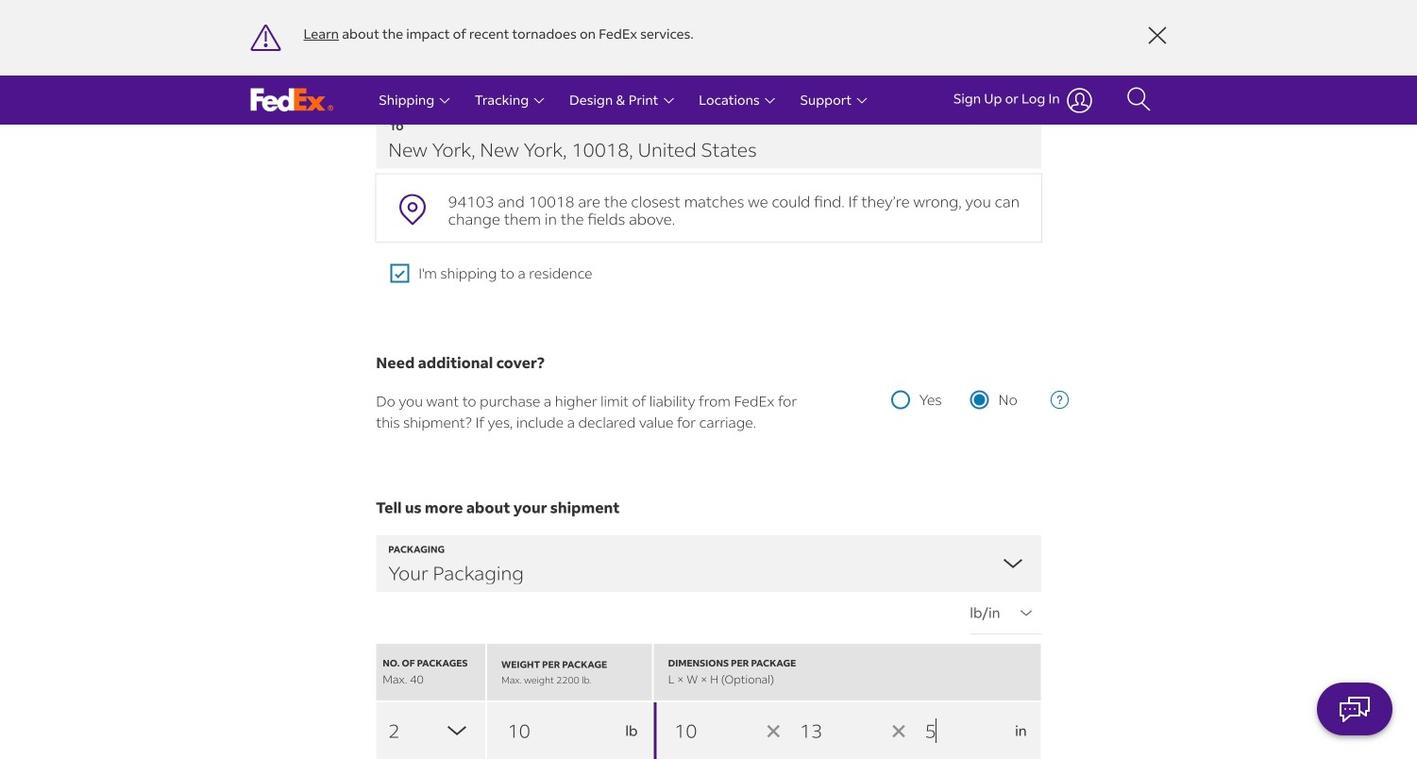 Task type: vqa. For each thing, say whether or not it's contained in the screenshot.
Test your packaging before it travels element
no



Task type: locate. For each thing, give the bounding box(es) containing it.
Dimensions per package. Enter length. text field
[[654, 703, 764, 759]]

sign up or log in image
[[1067, 87, 1094, 113]]

None text field
[[487, 703, 652, 759]]

To address, type in the full address your mailing from. Then use the drop down that appears to select the best address match, below. If you cannot use drop down.  Call 1 800 4 6 3 3 3 3 9. text field
[[376, 112, 1041, 168]]

close the alert image
[[1149, 26, 1167, 44]]



Task type: describe. For each thing, give the bounding box(es) containing it.
From address, type in the full address your mailing from. Then use the drop down that appears to select the best address match, below. If you cannot use drop down.  Call 1 800 4 6 3 3 3 3 9. text field
[[376, 53, 1041, 110]]

fedex logo image
[[251, 88, 334, 112]]

Dimensions per package. Enter height. text field
[[905, 703, 1015, 759]]

search image
[[1127, 86, 1152, 114]]

Dimensions per package. Enter width. text field
[[780, 703, 890, 759]]



